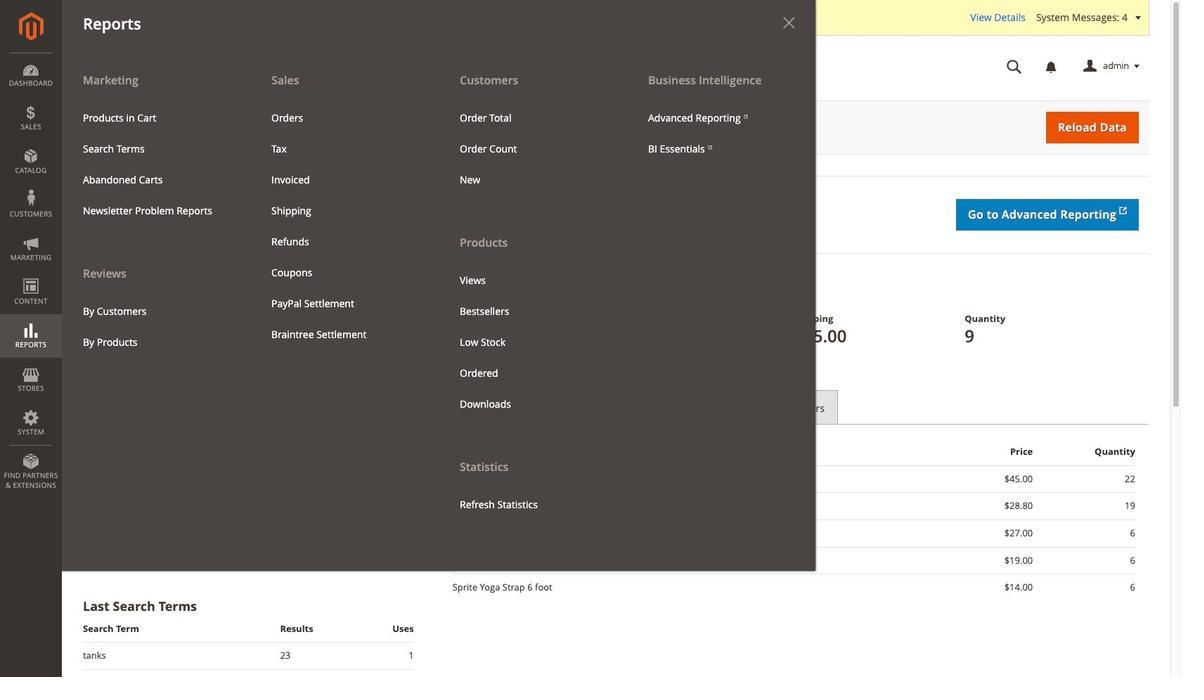 Task type: locate. For each thing, give the bounding box(es) containing it.
magento admin panel image
[[19, 12, 43, 41]]

menu bar
[[0, 0, 816, 571]]

menu
[[62, 65, 816, 571], [62, 65, 250, 358], [439, 65, 627, 520], [72, 102, 240, 226], [261, 102, 428, 350], [449, 102, 617, 195], [638, 102, 805, 164], [449, 265, 617, 420], [72, 296, 240, 358]]



Task type: vqa. For each thing, say whether or not it's contained in the screenshot.
From text field related to To text box
no



